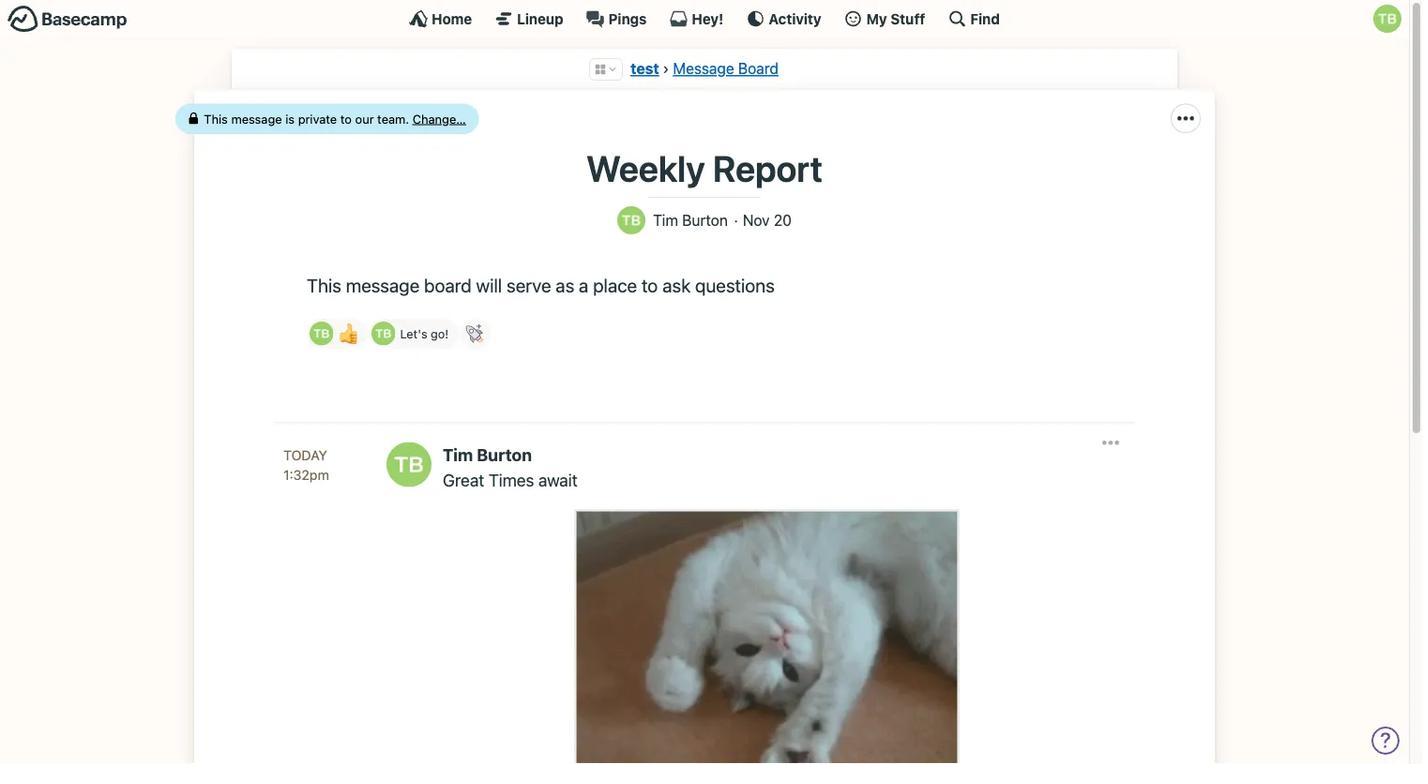 Task type: locate. For each thing, give the bounding box(es) containing it.
change…
[[413, 112, 466, 126]]

tim up great
[[443, 445, 473, 465]]

to left our
[[340, 112, 352, 126]]

1 vertical spatial tim burton
[[443, 445, 532, 465]]

0 horizontal spatial message
[[231, 112, 282, 126]]

›
[[663, 60, 669, 77]]

0 horizontal spatial this
[[204, 112, 228, 126]]

burton left the nov on the top
[[682, 211, 728, 229]]

this up tim b. boosted the message with '👍' element
[[307, 275, 341, 297]]

1:32pm link
[[283, 465, 368, 486]]

1:32pm element
[[283, 467, 329, 483]]

tim burton image for tim burton
[[617, 207, 646, 235]]

today
[[283, 447, 327, 463]]

great times await
[[443, 470, 578, 490]]

0 vertical spatial burton
[[682, 211, 728, 229]]

0 vertical spatial to
[[340, 112, 352, 126]]

1 vertical spatial this
[[307, 275, 341, 297]]

this left is
[[204, 112, 228, 126]]

this
[[204, 112, 228, 126], [307, 275, 341, 297]]

0 horizontal spatial tim burton
[[443, 445, 532, 465]]

0 horizontal spatial burton
[[477, 445, 532, 465]]

find button
[[948, 9, 1000, 28]]

tim burton down weekly report
[[653, 211, 728, 229]]

message up "let's"
[[346, 275, 420, 297]]

today link
[[283, 445, 368, 465]]

burton
[[682, 211, 728, 229], [477, 445, 532, 465]]

place
[[593, 275, 637, 297]]

0 vertical spatial this
[[204, 112, 228, 126]]

message for is
[[231, 112, 282, 126]]

as
[[556, 275, 575, 297]]

1 vertical spatial tim burton image
[[387, 442, 432, 487]]

await
[[539, 470, 578, 490]]

tim burton image
[[617, 207, 646, 235], [310, 322, 334, 346], [371, 322, 395, 346]]

0 vertical spatial message
[[231, 112, 282, 126]]

message board link
[[673, 60, 779, 77]]

1 horizontal spatial message
[[346, 275, 420, 297]]

1 horizontal spatial to
[[642, 275, 658, 297]]

change… link
[[413, 112, 466, 126]]

tim burton image for 👍
[[310, 322, 334, 346]]

nov
[[743, 211, 770, 229]]

0 vertical spatial tim burton image
[[1374, 5, 1402, 33]]

message
[[231, 112, 282, 126], [346, 275, 420, 297]]

my
[[867, 10, 887, 27]]

0 horizontal spatial tim burton image
[[387, 442, 432, 487]]

1 vertical spatial burton
[[477, 445, 532, 465]]

will
[[476, 275, 502, 297]]

message left is
[[231, 112, 282, 126]]

tim burton image inside 'tim b. boosted the message with 'let's go!'' element
[[371, 322, 395, 346]]

tim
[[653, 211, 678, 229], [443, 445, 473, 465]]

1 horizontal spatial tim burton
[[653, 211, 728, 229]]

this for this message is private to our team. change…
[[204, 112, 228, 126]]

nov 20
[[743, 211, 792, 229]]

1 vertical spatial message
[[346, 275, 420, 297]]

hey!
[[692, 10, 724, 27]]

tim burton image inside tim b. boosted the message with '👍' element
[[310, 322, 334, 346]]

👍
[[338, 323, 357, 345]]

is
[[285, 112, 295, 126]]

stuff
[[891, 10, 926, 27]]

questions
[[695, 275, 775, 297]]

my stuff
[[867, 10, 926, 27]]

weekly report
[[586, 147, 823, 189]]

message for board
[[346, 275, 420, 297]]

0 vertical spatial tim burton
[[653, 211, 728, 229]]

1 horizontal spatial tim burton image
[[371, 322, 395, 346]]

0 horizontal spatial to
[[340, 112, 352, 126]]

pings
[[609, 10, 647, 27]]

lineup
[[517, 10, 564, 27]]

board
[[424, 275, 472, 297]]

burton up great times await
[[477, 445, 532, 465]]

let's
[[400, 327, 427, 341]]

0 horizontal spatial tim burton image
[[310, 322, 334, 346]]

tim burton image left the 👍
[[310, 322, 334, 346]]

to
[[340, 112, 352, 126], [642, 275, 658, 297]]

to left ask
[[642, 275, 658, 297]]

1 horizontal spatial tim burton image
[[1374, 5, 1402, 33]]

home
[[432, 10, 472, 27]]

activity link
[[746, 9, 822, 28]]

tim burton up great times await
[[443, 445, 532, 465]]

tim burton image
[[1374, 5, 1402, 33], [387, 442, 432, 487]]

tim burton
[[653, 211, 728, 229], [443, 445, 532, 465]]

tim burton image left "let's"
[[371, 322, 395, 346]]

a
[[579, 275, 589, 297]]

2 horizontal spatial tim burton image
[[617, 207, 646, 235]]

tim burton image down weekly at left top
[[617, 207, 646, 235]]

0 horizontal spatial tim
[[443, 445, 473, 465]]

1 horizontal spatial this
[[307, 275, 341, 297]]

1 horizontal spatial tim
[[653, 211, 678, 229]]

weekly
[[586, 147, 705, 189]]

tim down weekly at left top
[[653, 211, 678, 229]]



Task type: describe. For each thing, give the bounding box(es) containing it.
tim b. boosted the message with '👍' element
[[307, 319, 367, 349]]

this for this message board will serve as a place to ask questions
[[307, 275, 341, 297]]

report
[[713, 147, 823, 189]]

this message is private to our team. change…
[[204, 112, 466, 126]]

ask
[[663, 275, 691, 297]]

hey! button
[[669, 9, 724, 28]]

1 vertical spatial to
[[642, 275, 658, 297]]

test link
[[631, 60, 659, 77]]

my stuff button
[[844, 9, 926, 28]]

zoom have a good day.gif image
[[577, 512, 958, 765]]

our
[[355, 112, 374, 126]]

1:32pm
[[283, 467, 329, 483]]

0 vertical spatial tim
[[653, 211, 678, 229]]

1 vertical spatial tim
[[443, 445, 473, 465]]

message
[[673, 60, 734, 77]]

today 1:32pm
[[283, 447, 329, 483]]

pings button
[[586, 9, 647, 28]]

20
[[774, 211, 792, 229]]

nov 20 element
[[743, 211, 792, 229]]

today element
[[283, 445, 327, 465]]

let's go!
[[400, 327, 449, 341]]

this message board will serve as a place to ask questions
[[307, 275, 775, 297]]

times
[[489, 470, 534, 490]]

activity
[[769, 10, 822, 27]]

private
[[298, 112, 337, 126]]

main element
[[0, 0, 1409, 37]]

test
[[631, 60, 659, 77]]

› message board
[[663, 60, 779, 77]]

tim burton image for let's go!
[[371, 322, 395, 346]]

serve
[[507, 275, 551, 297]]

switch accounts image
[[8, 5, 128, 34]]

board
[[738, 60, 779, 77]]

lineup link
[[495, 9, 564, 28]]

tim b. boosted the message with 'let's go!' element
[[369, 319, 459, 349]]

go!
[[431, 327, 449, 341]]

team.
[[377, 112, 409, 126]]

1 horizontal spatial burton
[[682, 211, 728, 229]]

home link
[[409, 9, 472, 28]]

find
[[971, 10, 1000, 27]]

great
[[443, 470, 485, 490]]



Task type: vqa. For each thing, say whether or not it's contained in the screenshot.
'Tim B. boosted the message with 'Let's go!'' element
yes



